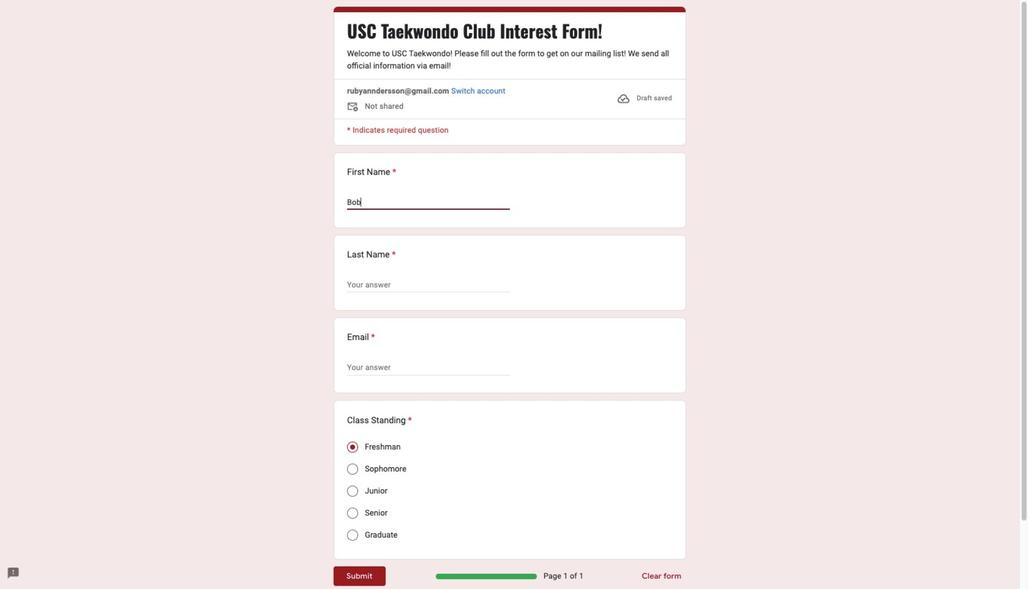 Task type: vqa. For each thing, say whether or not it's contained in the screenshot.
Junior option
yes



Task type: locate. For each thing, give the bounding box(es) containing it.
Senior radio
[[347, 508, 358, 519]]

Freshman radio
[[347, 442, 358, 453]]

sophomore image
[[347, 464, 358, 475]]

your email and google account are not part of your response image
[[347, 101, 365, 114], [347, 101, 361, 114]]

list
[[334, 152, 686, 561]]

required question element for 4th heading from the top of the page
[[369, 332, 375, 345]]

status
[[617, 85, 673, 112]]

3 heading from the top
[[347, 249, 396, 262]]

heading
[[347, 19, 603, 41], [347, 166, 397, 179], [347, 249, 396, 262], [347, 332, 375, 345], [347, 415, 412, 428]]

required question element
[[391, 166, 397, 179], [390, 249, 396, 262], [369, 332, 375, 345], [406, 415, 412, 428]]

progress bar
[[436, 574, 537, 580]]

required question element for first heading from the bottom
[[406, 415, 412, 428]]

5 heading from the top
[[347, 415, 412, 428]]

None text field
[[347, 196, 510, 209], [347, 279, 510, 292], [347, 361, 510, 375], [347, 196, 510, 209], [347, 279, 510, 292], [347, 361, 510, 375]]



Task type: describe. For each thing, give the bounding box(es) containing it.
Graduate radio
[[347, 530, 358, 541]]

2 heading from the top
[[347, 166, 397, 179]]

4 heading from the top
[[347, 332, 375, 345]]

required question element for third heading
[[390, 249, 396, 262]]

freshman image
[[350, 445, 355, 450]]

graduate image
[[347, 530, 358, 541]]

senior image
[[347, 508, 358, 519]]

1 heading from the top
[[347, 19, 603, 41]]

junior image
[[347, 486, 358, 497]]

Junior radio
[[347, 486, 358, 497]]

required question element for fourth heading from the bottom of the page
[[391, 166, 397, 179]]

report a problem to google image
[[7, 568, 20, 581]]

Sophomore radio
[[347, 464, 358, 475]]



